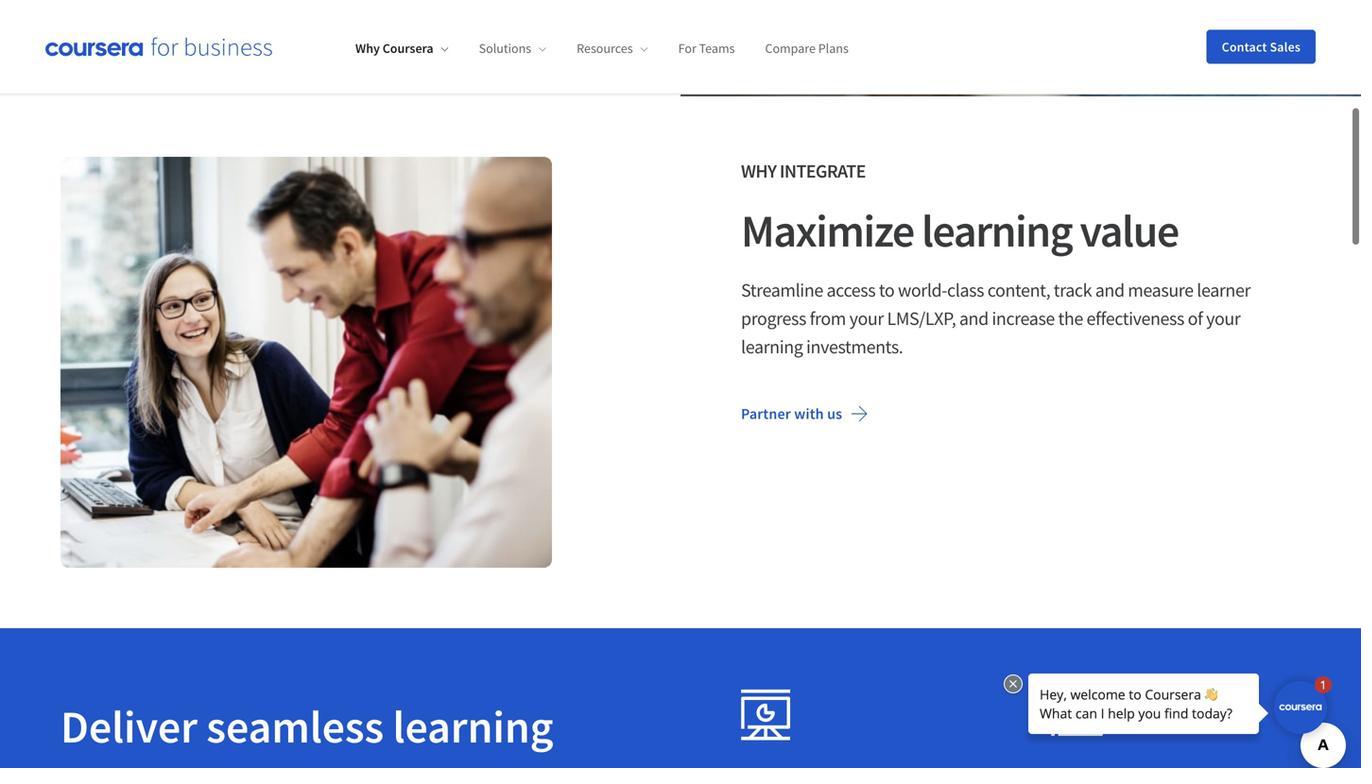 Task type: describe. For each thing, give the bounding box(es) containing it.
seamless
[[207, 699, 384, 756]]

coursera for business image
[[45, 37, 272, 56]]

partner
[[741, 405, 791, 424]]

for teams link
[[679, 40, 735, 57]]

increase
[[992, 307, 1055, 330]]

coursera
[[383, 40, 434, 57]]

sales
[[1270, 38, 1301, 55]]

effectiveness
[[1087, 307, 1185, 330]]

1 your from the left
[[850, 307, 884, 330]]

0 horizontal spatial and
[[960, 307, 989, 330]]

compare plans
[[765, 40, 849, 57]]

deliver seamless learning
[[61, 699, 554, 756]]

maximize
[[741, 202, 914, 259]]

content,
[[988, 278, 1051, 302]]

investments.
[[807, 335, 903, 359]]

partner with us
[[741, 405, 843, 424]]

compare plans link
[[765, 40, 849, 57]]

partner with us link
[[726, 391, 884, 437]]

contact
[[1222, 38, 1268, 55]]

us
[[827, 405, 843, 424]]

resources
[[577, 40, 633, 57]]

why coursera
[[356, 40, 434, 57]]

world-
[[898, 278, 948, 302]]

why for why coursera
[[356, 40, 380, 57]]

learner
[[1197, 278, 1251, 302]]

for
[[679, 40, 697, 57]]

measure
[[1128, 278, 1194, 302]]

streamline access to world-class content, track and measure learner progress from your lms/lxp, and increase the effectiveness of your learning investments.
[[741, 278, 1251, 359]]

solutions link
[[479, 40, 547, 57]]

lms/lxp,
[[887, 307, 956, 330]]

why integrations image
[[61, 157, 552, 568]]

why for why integrate
[[741, 159, 777, 183]]



Task type: vqa. For each thing, say whether or not it's contained in the screenshot.
the leftmost Social
no



Task type: locate. For each thing, give the bounding box(es) containing it.
why coursera link
[[356, 40, 449, 57]]

0 horizontal spatial learning
[[393, 699, 554, 756]]

your
[[850, 307, 884, 330], [1207, 307, 1241, 330]]

the
[[1059, 307, 1084, 330]]

0 vertical spatial why
[[356, 40, 380, 57]]

solutions
[[479, 40, 532, 57]]

0 horizontal spatial why
[[356, 40, 380, 57]]

2 horizontal spatial learning
[[922, 202, 1072, 259]]

0 vertical spatial learning
[[922, 202, 1072, 259]]

from
[[810, 307, 846, 330]]

your up the investments. at the right of the page
[[850, 307, 884, 330]]

and down class
[[960, 307, 989, 330]]

and
[[1096, 278, 1125, 302], [960, 307, 989, 330]]

icon presentation image
[[741, 689, 791, 741]]

1 horizontal spatial and
[[1096, 278, 1125, 302]]

1 vertical spatial learning
[[741, 335, 803, 359]]

1 vertical spatial and
[[960, 307, 989, 330]]

contact sales
[[1222, 38, 1301, 55]]

why left the coursera
[[356, 40, 380, 57]]

2 vertical spatial learning
[[393, 699, 554, 756]]

to
[[879, 278, 895, 302]]

icon website image
[[1051, 689, 1104, 737]]

1 horizontal spatial why
[[741, 159, 777, 183]]

for teams
[[679, 40, 735, 57]]

1 vertical spatial why
[[741, 159, 777, 183]]

why
[[356, 40, 380, 57], [741, 159, 777, 183]]

learning inside streamline access to world-class content, track and measure learner progress from your lms/lxp, and increase the effectiveness of your learning investments.
[[741, 335, 803, 359]]

streamline
[[741, 278, 823, 302]]

with
[[794, 405, 824, 424]]

contact sales button
[[1207, 30, 1316, 64]]

1 horizontal spatial your
[[1207, 307, 1241, 330]]

integrate
[[780, 159, 866, 183]]

why integrate
[[741, 159, 866, 183]]

value
[[1080, 202, 1179, 259]]

plans
[[819, 40, 849, 57]]

1 horizontal spatial learning
[[741, 335, 803, 359]]

learning
[[922, 202, 1072, 259], [741, 335, 803, 359], [393, 699, 554, 756]]

of
[[1188, 307, 1203, 330]]

0 vertical spatial and
[[1096, 278, 1125, 302]]

deliver
[[61, 699, 198, 756]]

your right of
[[1207, 307, 1241, 330]]

teams
[[699, 40, 735, 57]]

and right track
[[1096, 278, 1125, 302]]

class
[[948, 278, 984, 302]]

maximize learning value
[[741, 202, 1179, 259]]

track
[[1054, 278, 1092, 302]]

why left "integrate"
[[741, 159, 777, 183]]

compare
[[765, 40, 816, 57]]

access
[[827, 278, 876, 302]]

0 horizontal spatial your
[[850, 307, 884, 330]]

progress
[[741, 307, 807, 330]]

2 your from the left
[[1207, 307, 1241, 330]]

resources link
[[577, 40, 648, 57]]



